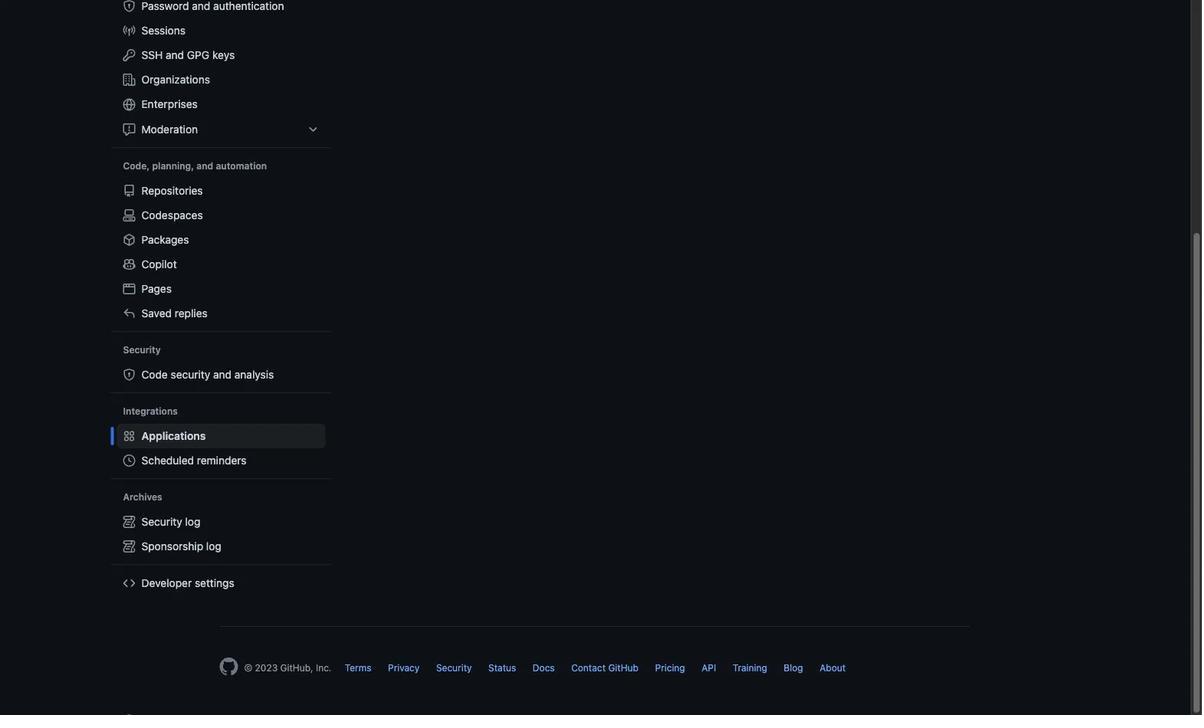 Task type: vqa. For each thing, say whether or not it's contained in the screenshot.
log image in "LINK"
yes



Task type: describe. For each thing, give the bounding box(es) containing it.
developer settings link
[[117, 571, 325, 596]]

saved replies
[[141, 307, 208, 320]]

privacy link
[[388, 662, 420, 673]]

api
[[702, 662, 716, 673]]

codespaces link
[[117, 203, 325, 228]]

blog
[[784, 662, 803, 673]]

code image
[[123, 577, 135, 590]]

code, planning, and automation list
[[117, 179, 325, 326]]

status link
[[488, 662, 516, 673]]

security for security link
[[436, 662, 472, 673]]

and for planning,
[[197, 161, 213, 171]]

integrations list
[[117, 424, 325, 473]]

analysis
[[234, 368, 274, 381]]

copilot link
[[117, 252, 325, 277]]

training link
[[733, 662, 767, 673]]

packages
[[141, 233, 189, 246]]

moderation
[[141, 123, 198, 136]]

status
[[488, 662, 516, 673]]

codespaces image
[[123, 209, 135, 222]]

browser image
[[123, 283, 135, 295]]

developer settings
[[141, 577, 234, 590]]

sessions
[[141, 24, 186, 37]]

archives list
[[117, 510, 325, 559]]

reply image
[[123, 307, 135, 320]]

homepage image
[[220, 658, 238, 676]]

code, planning, and automation
[[123, 161, 267, 171]]

pages link
[[117, 277, 325, 301]]

keys
[[212, 49, 235, 61]]

archives
[[123, 492, 162, 503]]

about link
[[820, 662, 846, 673]]

enterprises
[[141, 98, 198, 110]]

pricing link
[[655, 662, 685, 673]]

inc.
[[316, 662, 332, 673]]

saved
[[141, 307, 172, 320]]

scheduled reminders link
[[117, 448, 325, 473]]

access list
[[117, 0, 325, 142]]

scheduled
[[141, 454, 194, 467]]

packages link
[[117, 228, 325, 252]]

about
[[820, 662, 846, 673]]

sponsorship log link
[[117, 534, 325, 559]]

replies
[[175, 307, 208, 320]]

terms
[[345, 662, 371, 673]]

footer containing © 2023 github, inc.
[[207, 626, 983, 714]]

security
[[171, 368, 210, 381]]

and inside access list
[[166, 49, 184, 61]]

applications
[[141, 430, 206, 442]]

ssh and gpg keys link
[[117, 43, 325, 67]]

broadcast image
[[123, 25, 135, 37]]

organizations
[[141, 73, 210, 86]]

key image
[[123, 49, 135, 61]]

applications link
[[117, 424, 325, 448]]

log image for sponsorship
[[123, 540, 135, 553]]

security log
[[141, 516, 200, 528]]

gpg
[[187, 49, 209, 61]]

organizations link
[[117, 67, 325, 92]]

2023
[[255, 662, 278, 673]]

repositories
[[141, 184, 203, 197]]

docs link
[[533, 662, 555, 673]]

training
[[733, 662, 767, 673]]

security link
[[436, 662, 472, 673]]

blog link
[[784, 662, 803, 673]]

sessions link
[[117, 18, 325, 43]]

copilot
[[141, 258, 177, 271]]

integrations
[[123, 406, 178, 417]]



Task type: locate. For each thing, give the bounding box(es) containing it.
security up sponsorship
[[141, 516, 182, 528]]

security up code
[[123, 345, 161, 355]]

1 vertical spatial shield lock image
[[123, 369, 135, 381]]

planning,
[[152, 161, 194, 171]]

0 horizontal spatial log
[[185, 516, 200, 528]]

github,
[[280, 662, 313, 673]]

2 log image from the top
[[123, 540, 135, 553]]

© 2023 github, inc.
[[244, 662, 332, 673]]

and
[[166, 49, 184, 61], [197, 161, 213, 171], [213, 368, 232, 381]]

reminders
[[197, 454, 247, 467]]

2 vertical spatial security
[[436, 662, 472, 673]]

privacy
[[388, 662, 420, 673]]

0 vertical spatial log image
[[123, 516, 135, 528]]

apps image
[[123, 430, 135, 442]]

repositories link
[[117, 179, 325, 203]]

sponsorship log
[[141, 540, 221, 553]]

0 vertical spatial shield lock image
[[123, 0, 135, 12]]

log up sponsorship log
[[185, 516, 200, 528]]

moderation button
[[117, 117, 325, 142]]

ssh and gpg keys
[[141, 49, 235, 61]]

settings
[[195, 577, 234, 590]]

1 vertical spatial security
[[141, 516, 182, 528]]

footer
[[207, 626, 983, 714]]

2 shield lock image from the top
[[123, 369, 135, 381]]

enterprises link
[[117, 92, 325, 117]]

contact github link
[[571, 662, 639, 673]]

copilot image
[[123, 258, 135, 271]]

1 shield lock image from the top
[[123, 0, 135, 12]]

and left analysis
[[213, 368, 232, 381]]

contact
[[571, 662, 606, 673]]

codespaces
[[141, 209, 203, 222]]

shield lock image left code
[[123, 369, 135, 381]]

api link
[[702, 662, 716, 673]]

clock image
[[123, 455, 135, 467]]

security
[[123, 345, 161, 355], [141, 516, 182, 528], [436, 662, 472, 673]]

github
[[608, 662, 639, 673]]

organization image
[[123, 74, 135, 86]]

1 vertical spatial log
[[206, 540, 221, 553]]

code security and analysis link
[[117, 363, 325, 387]]

and for security
[[213, 368, 232, 381]]

and right ssh
[[166, 49, 184, 61]]

pages
[[141, 282, 172, 295]]

log image down archives
[[123, 516, 135, 528]]

shield lock image inside code security and analysis link
[[123, 369, 135, 381]]

2 vertical spatial and
[[213, 368, 232, 381]]

code security and analysis
[[141, 368, 274, 381]]

log image up code icon
[[123, 540, 135, 553]]

log for security log
[[185, 516, 200, 528]]

terms link
[[345, 662, 371, 673]]

scheduled reminders
[[141, 454, 247, 467]]

globe image
[[123, 99, 135, 111]]

©
[[244, 662, 252, 673]]

1 log image from the top
[[123, 516, 135, 528]]

shield lock image up broadcast image
[[123, 0, 135, 12]]

code,
[[123, 161, 150, 171]]

0 vertical spatial and
[[166, 49, 184, 61]]

docs
[[533, 662, 555, 673]]

security left status link on the left
[[436, 662, 472, 673]]

saved replies link
[[117, 301, 325, 326]]

log image for security
[[123, 516, 135, 528]]

security for security log
[[141, 516, 182, 528]]

package image
[[123, 234, 135, 246]]

1 vertical spatial and
[[197, 161, 213, 171]]

sponsorship
[[141, 540, 203, 553]]

automation
[[216, 161, 267, 171]]

security inside archives list
[[141, 516, 182, 528]]

1 horizontal spatial log
[[206, 540, 221, 553]]

security log link
[[117, 510, 325, 534]]

log image
[[123, 516, 135, 528], [123, 540, 135, 553]]

0 vertical spatial log
[[185, 516, 200, 528]]

pricing
[[655, 662, 685, 673]]

log down security log link
[[206, 540, 221, 553]]

1 vertical spatial log image
[[123, 540, 135, 553]]

log
[[185, 516, 200, 528], [206, 540, 221, 553]]

repo image
[[123, 185, 135, 197]]

developer
[[141, 577, 192, 590]]

shield lock image
[[123, 0, 135, 12], [123, 369, 135, 381]]

ssh
[[141, 49, 163, 61]]

code
[[141, 368, 168, 381]]

0 vertical spatial security
[[123, 345, 161, 355]]

log for sponsorship log
[[206, 540, 221, 553]]

and up repositories link
[[197, 161, 213, 171]]

contact github
[[571, 662, 639, 673]]



